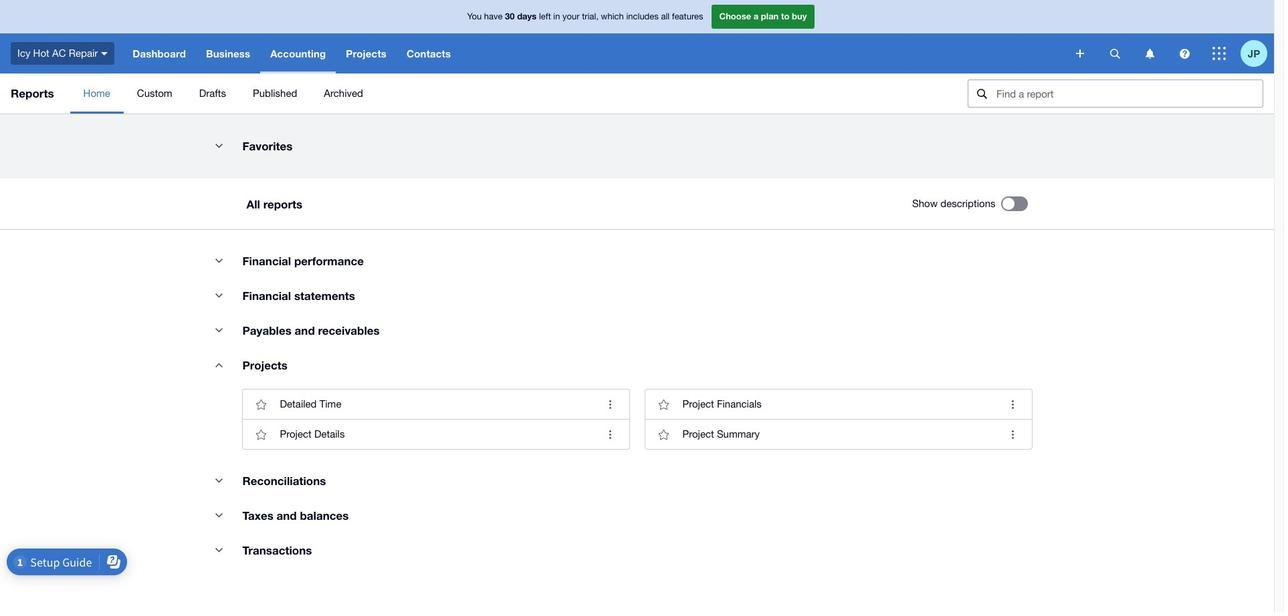 Task type: locate. For each thing, give the bounding box(es) containing it.
taxes and balances
[[243, 509, 349, 523]]

financials
[[717, 399, 762, 410]]

collapse report group image for financial statements
[[206, 282, 233, 309]]

None field
[[968, 80, 1264, 108]]

1 horizontal spatial more options image
[[1000, 422, 1027, 448]]

4 collapse report group image from the top
[[206, 503, 233, 529]]

you have 30 days left in your trial, which includes all features
[[467, 11, 704, 22]]

all
[[661, 12, 670, 22]]

5 collapse report group image from the top
[[206, 537, 233, 564]]

expand report group image
[[206, 352, 233, 379]]

financial for financial performance
[[243, 254, 291, 268]]

archived
[[324, 88, 363, 99]]

1 financial from the top
[[243, 254, 291, 268]]

project
[[683, 399, 714, 410], [280, 429, 312, 440], [683, 429, 714, 440]]

2 collapse report group image from the top
[[206, 317, 233, 344]]

2 more options image from the left
[[1000, 422, 1027, 448]]

you
[[467, 12, 482, 22]]

project details
[[280, 429, 345, 440]]

a
[[754, 11, 759, 22]]

show
[[913, 198, 938, 209]]

navigation
[[123, 33, 1067, 74]]

taxes
[[243, 509, 274, 523]]

financial up payables on the bottom left of the page
[[243, 289, 291, 303]]

projects
[[346, 48, 387, 60], [243, 359, 288, 373]]

favorite image inside project summary link
[[651, 422, 678, 448]]

favorite image down favorite image
[[651, 422, 678, 448]]

0 vertical spatial financial
[[243, 254, 291, 268]]

menu
[[70, 74, 958, 114]]

hot
[[33, 47, 49, 59]]

more options image inside project details link
[[597, 422, 624, 448]]

payables and receivables
[[243, 324, 380, 338]]

project inside project summary link
[[683, 429, 714, 440]]

3 collapse report group image from the top
[[206, 468, 233, 495]]

2 collapse report group image from the top
[[206, 282, 233, 309]]

dashboard link
[[123, 33, 196, 74]]

detailed
[[280, 399, 317, 410]]

your
[[563, 12, 580, 22]]

2 more options image from the left
[[1000, 391, 1027, 418]]

accounting button
[[260, 33, 336, 74]]

and
[[295, 324, 315, 338], [277, 509, 297, 523]]

project down project financials
[[683, 429, 714, 440]]

choose
[[720, 11, 752, 22]]

svg image
[[1213, 47, 1227, 60], [1110, 49, 1121, 59], [1146, 49, 1155, 59]]

favorite image left detailed
[[248, 391, 275, 418]]

1 vertical spatial and
[[277, 509, 297, 523]]

financial statements
[[243, 289, 355, 303]]

days
[[517, 11, 537, 22]]

project for project summary
[[683, 429, 714, 440]]

0 vertical spatial and
[[295, 324, 315, 338]]

1 horizontal spatial more options image
[[1000, 391, 1027, 418]]

favorite image inside project details link
[[248, 422, 275, 448]]

and down financial statements
[[295, 324, 315, 338]]

2 horizontal spatial svg image
[[1180, 49, 1190, 59]]

time
[[320, 399, 342, 410]]

banner containing jp
[[0, 0, 1275, 74]]

0 horizontal spatial more options image
[[597, 391, 624, 418]]

1 horizontal spatial svg image
[[1146, 49, 1155, 59]]

project inside project financials link
[[683, 399, 714, 410]]

financial up financial statements
[[243, 254, 291, 268]]

favorite image
[[248, 391, 275, 418], [248, 422, 275, 448], [651, 422, 678, 448]]

1 horizontal spatial projects
[[346, 48, 387, 60]]

financial
[[243, 254, 291, 268], [243, 289, 291, 303]]

0 horizontal spatial svg image
[[1110, 49, 1121, 59]]

reports
[[263, 197, 303, 211]]

banner
[[0, 0, 1275, 74]]

payables
[[243, 324, 292, 338]]

favorite image inside detailed time link
[[248, 391, 275, 418]]

project down detailed
[[280, 429, 312, 440]]

more options image
[[597, 422, 624, 448], [1000, 422, 1027, 448]]

svg image
[[1180, 49, 1190, 59], [1077, 50, 1085, 58], [101, 52, 108, 55]]

collapse report group image for payables
[[206, 317, 233, 344]]

project for project financials
[[683, 399, 714, 410]]

favorites
[[243, 139, 293, 153]]

custom link
[[124, 74, 186, 114]]

project right favorite image
[[683, 399, 714, 410]]

more options image inside project summary link
[[1000, 422, 1027, 448]]

collapse report group image for taxes and balances
[[206, 503, 233, 529]]

2 horizontal spatial svg image
[[1213, 47, 1227, 60]]

more options image for project financials
[[1000, 391, 1027, 418]]

balances
[[300, 509, 349, 523]]

project summary link
[[645, 420, 1032, 450]]

1 vertical spatial collapse report group image
[[206, 317, 233, 344]]

collapse report group image
[[206, 248, 233, 274], [206, 317, 233, 344]]

trial,
[[582, 12, 599, 22]]

project financials link
[[645, 390, 1032, 420]]

repair
[[69, 47, 98, 59]]

navigation containing dashboard
[[123, 33, 1067, 74]]

home
[[83, 88, 110, 99]]

0 horizontal spatial more options image
[[597, 422, 624, 448]]

projects down payables on the bottom left of the page
[[243, 359, 288, 373]]

1 collapse report group image from the top
[[206, 248, 233, 274]]

jp button
[[1241, 33, 1275, 74]]

collapse report group image
[[206, 132, 233, 159], [206, 282, 233, 309], [206, 468, 233, 495], [206, 503, 233, 529], [206, 537, 233, 564]]

drafts link
[[186, 74, 240, 114]]

features
[[672, 12, 704, 22]]

transactions
[[243, 544, 312, 558]]

and for payables
[[295, 324, 315, 338]]

1 more options image from the left
[[597, 391, 624, 418]]

1 vertical spatial projects
[[243, 359, 288, 373]]

published
[[253, 88, 297, 99]]

to
[[782, 11, 790, 22]]

and right taxes
[[277, 509, 297, 523]]

1 more options image from the left
[[597, 422, 624, 448]]

ac
[[52, 47, 66, 59]]

more options image for project summary
[[1000, 422, 1027, 448]]

icy
[[17, 47, 30, 59]]

1 collapse report group image from the top
[[206, 132, 233, 159]]

1 vertical spatial financial
[[243, 289, 291, 303]]

icy hot ac repair
[[17, 47, 98, 59]]

favorite image left project details
[[248, 422, 275, 448]]

project inside project details link
[[280, 429, 312, 440]]

0 vertical spatial projects
[[346, 48, 387, 60]]

0 vertical spatial collapse report group image
[[206, 248, 233, 274]]

0 horizontal spatial svg image
[[101, 52, 108, 55]]

includes
[[627, 12, 659, 22]]

more options image
[[597, 391, 624, 418], [1000, 391, 1027, 418]]

receivables
[[318, 324, 380, 338]]

projects up archived
[[346, 48, 387, 60]]

more options image inside project financials link
[[1000, 391, 1027, 418]]

2 financial from the top
[[243, 289, 291, 303]]



Task type: vqa. For each thing, say whether or not it's contained in the screenshot.
PAID
no



Task type: describe. For each thing, give the bounding box(es) containing it.
show descriptions
[[913, 198, 996, 209]]

details
[[314, 429, 345, 440]]

financial for financial statements
[[243, 289, 291, 303]]

in
[[554, 12, 560, 22]]

svg image inside icy hot ac repair popup button
[[101, 52, 108, 55]]

accounting
[[270, 48, 326, 60]]

Find a report text field
[[996, 80, 1263, 107]]

custom
[[137, 88, 172, 99]]

buy
[[792, 11, 807, 22]]

favorite image for detailed time
[[248, 391, 275, 418]]

dashboard
[[133, 48, 186, 60]]

1 horizontal spatial svg image
[[1077, 50, 1085, 58]]

contacts
[[407, 48, 451, 60]]

reconciliations
[[243, 474, 326, 488]]

performance
[[294, 254, 364, 268]]

contacts button
[[397, 33, 461, 74]]

home link
[[70, 74, 124, 114]]

archived link
[[311, 74, 377, 114]]

30
[[505, 11, 515, 22]]

all reports
[[247, 197, 303, 211]]

which
[[601, 12, 624, 22]]

plan
[[761, 11, 779, 22]]

drafts
[[199, 88, 226, 99]]

descriptions
[[941, 198, 996, 209]]

all
[[247, 197, 260, 211]]

favorite image for project details
[[248, 422, 275, 448]]

navigation inside banner
[[123, 33, 1067, 74]]

detailed time link
[[243, 390, 629, 420]]

icy hot ac repair button
[[0, 33, 123, 74]]

detailed time
[[280, 399, 342, 410]]

more options image for detailed time
[[597, 391, 624, 418]]

menu containing home
[[70, 74, 958, 114]]

choose a plan to buy
[[720, 11, 807, 22]]

collapse report group image for favorites
[[206, 132, 233, 159]]

0 horizontal spatial projects
[[243, 359, 288, 373]]

projects button
[[336, 33, 397, 74]]

left
[[539, 12, 551, 22]]

collapse report group image for transactions
[[206, 537, 233, 564]]

favorite image
[[651, 391, 678, 418]]

statements
[[294, 289, 355, 303]]

financial performance
[[243, 254, 364, 268]]

business
[[206, 48, 250, 60]]

reports
[[11, 86, 54, 100]]

jp
[[1249, 47, 1261, 59]]

have
[[484, 12, 503, 22]]

published link
[[240, 74, 311, 114]]

project financials
[[683, 399, 762, 410]]

project summary
[[683, 429, 760, 440]]

and for taxes
[[277, 509, 297, 523]]

projects inside projects dropdown button
[[346, 48, 387, 60]]

collapse report group image for reconciliations
[[206, 468, 233, 495]]

more options image for project details
[[597, 422, 624, 448]]

collapse report group image for financial
[[206, 248, 233, 274]]

favorite image for project summary
[[651, 422, 678, 448]]

summary
[[717, 429, 760, 440]]

project for project details
[[280, 429, 312, 440]]

project details link
[[243, 420, 629, 450]]

business button
[[196, 33, 260, 74]]



